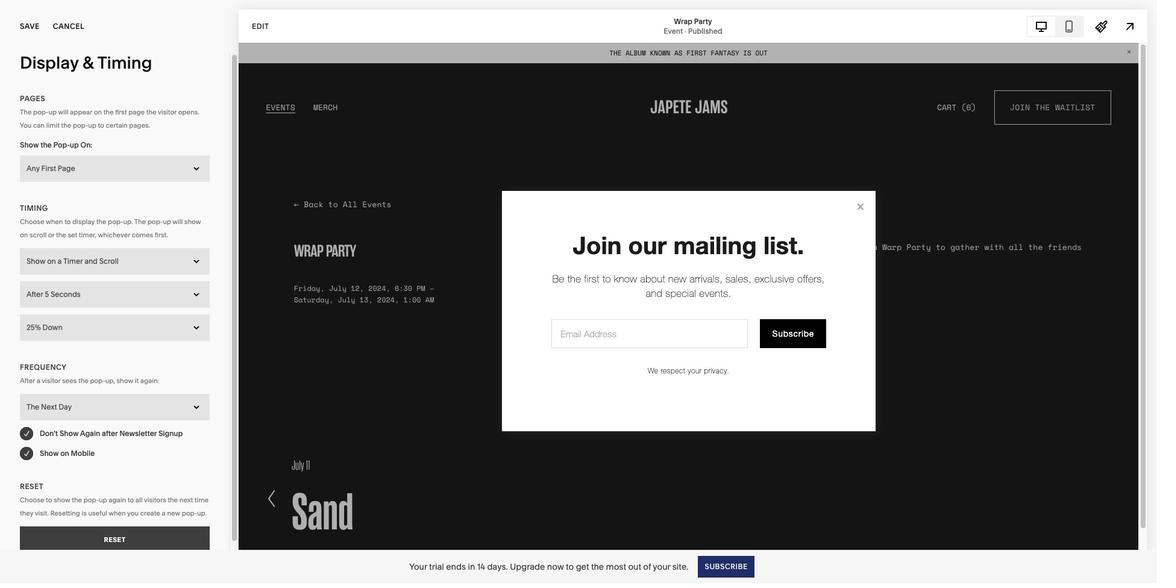 Task type: locate. For each thing, give the bounding box(es) containing it.
choose up scroll
[[20, 217, 44, 226]]

0 vertical spatial after
[[27, 290, 43, 299]]

up up useful
[[99, 496, 107, 504]]

after inside frequency after a visitor sees the pop-up, show it again:
[[20, 377, 35, 385]]

0 vertical spatial a
[[58, 257, 62, 266]]

to up visit.
[[46, 496, 52, 504]]

up.
[[123, 217, 133, 226], [197, 509, 207, 518]]

show up show on mobile at the bottom left
[[60, 429, 79, 438]]

the
[[104, 108, 114, 116], [146, 108, 157, 116], [61, 121, 71, 130], [40, 141, 52, 150], [96, 217, 106, 226], [56, 231, 66, 239], [78, 377, 89, 385], [72, 496, 82, 504], [168, 496, 178, 504], [592, 562, 604, 573]]

after left 5
[[27, 290, 43, 299]]

and
[[85, 257, 98, 266]]

trial
[[429, 562, 444, 573]]

2 vertical spatial the
[[27, 403, 39, 412]]

show on a timer and scroll
[[27, 257, 119, 266]]

1 vertical spatial reset
[[104, 536, 126, 544]]

pop-
[[33, 108, 49, 116], [73, 121, 88, 130], [108, 217, 123, 226], [148, 217, 163, 226], [90, 377, 105, 385], [84, 496, 99, 504], [182, 509, 197, 518]]

choose up they
[[20, 496, 44, 504]]

1 vertical spatial will
[[173, 217, 183, 226]]

the inside timing choose when to display the pop-up. the pop-up will show on scroll or the set timer, whichever comes first.
[[134, 217, 146, 226]]

wrap
[[675, 17, 693, 26]]

1 vertical spatial a
[[37, 377, 40, 385]]

0 vertical spatial up.
[[123, 217, 133, 226]]

visitor
[[158, 108, 177, 116], [42, 377, 61, 385]]

reset inside button
[[104, 536, 126, 544]]

pop- up can
[[33, 108, 49, 116]]

0 vertical spatial will
[[58, 108, 68, 116]]

show for show the pop-up on:
[[20, 141, 39, 150]]

a inside frequency after a visitor sees the pop-up, show it again:
[[37, 377, 40, 385]]

to inside timing choose when to display the pop-up. the pop-up will show on scroll or the set timer, whichever comes first.
[[65, 217, 71, 226]]

2 choose from the top
[[20, 496, 44, 504]]

0 horizontal spatial visitor
[[42, 377, 61, 385]]

a left 'timer'
[[58, 257, 62, 266]]

0 horizontal spatial will
[[58, 108, 68, 116]]

you
[[20, 121, 32, 130]]

show inside 'reset choose to show the pop-up again to all visitors the next time they visit. resetting is useful when you create a new pop-up.'
[[54, 496, 70, 504]]

the right sees
[[78, 377, 89, 385]]

a inside 'reset choose to show the pop-up again to all visitors the next time they visit. resetting is useful when you create a new pop-up.'
[[162, 509, 166, 518]]

1 vertical spatial the
[[134, 217, 146, 226]]

out
[[629, 562, 642, 573]]

choose inside timing choose when to display the pop-up. the pop-up will show on scroll or the set timer, whichever comes first.
[[20, 217, 44, 226]]

useful
[[88, 509, 107, 518]]

0 vertical spatial choose
[[20, 217, 44, 226]]

a down frequency
[[37, 377, 40, 385]]

0 horizontal spatial timing
[[20, 204, 48, 213]]

ends
[[446, 562, 466, 573]]

2 horizontal spatial a
[[162, 509, 166, 518]]

1 vertical spatial when
[[109, 509, 126, 518]]

show inside timing choose when to display the pop-up. the pop-up will show on scroll or the set timer, whichever comes first.
[[184, 217, 201, 226]]

up inside timing choose when to display the pop-up. the pop-up will show on scroll or the set timer, whichever comes first.
[[163, 217, 171, 226]]

the up new
[[168, 496, 178, 504]]

on inside pages the pop-up will appear on the first page the visitor opens. you can limit the pop-up to certain pages.
[[94, 108, 102, 116]]

can
[[33, 121, 45, 130]]

appear
[[70, 108, 92, 116]]

0 vertical spatial show
[[184, 217, 201, 226]]

choose
[[20, 217, 44, 226], [20, 496, 44, 504]]

show down you
[[20, 141, 39, 150]]

choose inside 'reset choose to show the pop-up again to all visitors the next time they visit. resetting is useful when you create a new pop-up.'
[[20, 496, 44, 504]]

0 horizontal spatial when
[[46, 217, 63, 226]]

comes
[[132, 231, 153, 239]]

1 horizontal spatial when
[[109, 509, 126, 518]]

on left scroll
[[20, 231, 28, 239]]

pop- up first.
[[148, 217, 163, 226]]

2 horizontal spatial show
[[184, 217, 201, 226]]

up inside 'reset choose to show the pop-up again to all visitors the next time they visit. resetting is useful when you create a new pop-up.'
[[99, 496, 107, 504]]

up. up whichever
[[123, 217, 133, 226]]

1 horizontal spatial up.
[[197, 509, 207, 518]]

on
[[94, 108, 102, 116], [20, 231, 28, 239], [47, 257, 56, 266], [60, 449, 69, 458]]

visitor left opens.
[[158, 108, 177, 116]]

first.
[[155, 231, 168, 239]]

1 horizontal spatial visitor
[[158, 108, 177, 116]]

the right or
[[56, 231, 66, 239]]

1 vertical spatial up.
[[197, 509, 207, 518]]

reset choose to show the pop-up again to all visitors the next time they visit. resetting is useful when you create a new pop-up.
[[20, 482, 209, 518]]

when down again
[[109, 509, 126, 518]]

will
[[58, 108, 68, 116], [173, 217, 183, 226]]

set
[[68, 231, 77, 239]]

to left certain
[[98, 121, 104, 130]]

timing right &
[[97, 52, 152, 73]]

0 horizontal spatial reset
[[20, 482, 44, 491]]

1 vertical spatial timing
[[20, 204, 48, 213]]

most
[[606, 562, 627, 573]]

2 vertical spatial show
[[54, 496, 70, 504]]

on right appear on the top left
[[94, 108, 102, 116]]

page
[[58, 164, 75, 173]]

0 horizontal spatial a
[[37, 377, 40, 385]]

1 horizontal spatial reset
[[104, 536, 126, 544]]

when inside 'reset choose to show the pop-up again to all visitors the next time they visit. resetting is useful when you create a new pop-up.'
[[109, 509, 126, 518]]

pages.
[[129, 121, 150, 130]]

show inside frequency after a visitor sees the pop-up, show it again:
[[117, 377, 133, 385]]

0 horizontal spatial show
[[54, 496, 70, 504]]

tab list
[[1028, 17, 1084, 36]]

a
[[58, 257, 62, 266], [37, 377, 40, 385], [162, 509, 166, 518]]

0 vertical spatial visitor
[[158, 108, 177, 116]]

the
[[20, 108, 32, 116], [134, 217, 146, 226], [27, 403, 39, 412]]

1 horizontal spatial a
[[58, 257, 62, 266]]

in
[[468, 562, 475, 573]]

0 vertical spatial reset
[[20, 482, 44, 491]]

pop- up whichever
[[108, 217, 123, 226]]

a left new
[[162, 509, 166, 518]]

save
[[20, 22, 40, 31]]

to
[[98, 121, 104, 130], [65, 217, 71, 226], [46, 496, 52, 504], [128, 496, 134, 504], [566, 562, 574, 573]]

1 vertical spatial visitor
[[42, 377, 61, 385]]

on left mobile
[[60, 449, 69, 458]]

up left 'on:'
[[70, 141, 79, 150]]

after
[[27, 290, 43, 299], [20, 377, 35, 385]]

show down don't
[[40, 449, 59, 458]]

pop- inside frequency after a visitor sees the pop-up, show it again:
[[90, 377, 105, 385]]

to up set
[[65, 217, 71, 226]]

0 vertical spatial when
[[46, 217, 63, 226]]

next
[[41, 403, 57, 412]]

when up or
[[46, 217, 63, 226]]

a for visitor
[[37, 377, 40, 385]]

2 vertical spatial a
[[162, 509, 166, 518]]

show down scroll
[[27, 257, 45, 266]]

the left next
[[27, 403, 39, 412]]

1 vertical spatial after
[[20, 377, 35, 385]]

up
[[49, 108, 57, 116], [88, 121, 96, 130], [70, 141, 79, 150], [163, 217, 171, 226], [99, 496, 107, 504]]

cancel
[[53, 22, 85, 31]]

your
[[653, 562, 671, 573]]

pop- right sees
[[90, 377, 105, 385]]

time
[[195, 496, 209, 504]]

wrap party event · published
[[664, 17, 723, 35]]

1 vertical spatial show
[[117, 377, 133, 385]]

first
[[41, 164, 56, 173]]

the right display
[[96, 217, 106, 226]]

when
[[46, 217, 63, 226], [109, 509, 126, 518]]

0 horizontal spatial up.
[[123, 217, 133, 226]]

opens.
[[178, 108, 200, 116]]

choose for timing
[[20, 217, 44, 226]]

0 vertical spatial the
[[20, 108, 32, 116]]

upgrade
[[510, 562, 545, 573]]

1 horizontal spatial show
[[117, 377, 133, 385]]

subscribe button
[[699, 556, 755, 578]]

reset up they
[[20, 482, 44, 491]]

pages
[[20, 94, 45, 103]]

timing
[[97, 52, 152, 73], [20, 204, 48, 213]]

sees
[[62, 377, 77, 385]]

0 vertical spatial timing
[[97, 52, 152, 73]]

1 choose from the top
[[20, 217, 44, 226]]

visitor down frequency
[[42, 377, 61, 385]]

it
[[135, 377, 139, 385]]

the up comes on the top left
[[134, 217, 146, 226]]

frequency after a visitor sees the pop-up, show it again:
[[20, 363, 159, 385]]

save button
[[20, 13, 40, 40]]

when inside timing choose when to display the pop-up. the pop-up will show on scroll or the set timer, whichever comes first.
[[46, 217, 63, 226]]

25% down
[[27, 323, 62, 332]]

a for timer
[[58, 257, 62, 266]]

timing up scroll
[[20, 204, 48, 213]]

down
[[43, 323, 62, 332]]

after down frequency
[[20, 377, 35, 385]]

1 horizontal spatial will
[[173, 217, 183, 226]]

up. down time
[[197, 509, 207, 518]]

show for show on mobile
[[40, 449, 59, 458]]

1 vertical spatial choose
[[20, 496, 44, 504]]

show on mobile
[[40, 449, 95, 458]]

reset down useful
[[104, 536, 126, 544]]

the up you
[[20, 108, 32, 116]]

reset inside 'reset choose to show the pop-up again to all visitors the next time they visit. resetting is useful when you create a new pop-up.'
[[20, 482, 44, 491]]

up up first.
[[163, 217, 171, 226]]



Task type: vqa. For each thing, say whether or not it's contained in the screenshot.
and
yes



Task type: describe. For each thing, give the bounding box(es) containing it.
&
[[83, 52, 94, 73]]

all
[[136, 496, 143, 504]]

scroll
[[99, 257, 119, 266]]

display & timing
[[20, 52, 152, 73]]

to left all at the left of page
[[128, 496, 134, 504]]

don't
[[40, 429, 58, 438]]

signup
[[159, 429, 183, 438]]

scroll
[[30, 231, 47, 239]]

days.
[[488, 562, 508, 573]]

to inside pages the pop-up will appear on the first page the visitor opens. you can limit the pop-up to certain pages.
[[98, 121, 104, 130]]

is
[[82, 509, 87, 518]]

the right limit
[[61, 121, 71, 130]]

visitors
[[144, 496, 166, 504]]

visitor inside pages the pop-up will appear on the first page the visitor opens. you can limit the pop-up to certain pages.
[[158, 108, 177, 116]]

visitor inside frequency after a visitor sees the pop-up, show it again:
[[42, 377, 61, 385]]

up down appear on the top left
[[88, 121, 96, 130]]

timing inside timing choose when to display the pop-up. the pop-up will show on scroll or the set timer, whichever comes first.
[[20, 204, 48, 213]]

you
[[127, 509, 139, 518]]

visit.
[[35, 509, 49, 518]]

the left pop-
[[40, 141, 52, 150]]

any
[[27, 164, 40, 173]]

the up is
[[72, 496, 82, 504]]

on:
[[81, 141, 92, 150]]

to left the get
[[566, 562, 574, 573]]

after
[[102, 429, 118, 438]]

next
[[180, 496, 193, 504]]

reset button
[[20, 527, 210, 553]]

seconds
[[51, 290, 81, 299]]

will inside pages the pop-up will appear on the first page the visitor opens. you can limit the pop-up to certain pages.
[[58, 108, 68, 116]]

25%
[[27, 323, 41, 332]]

pop- down appear on the top left
[[73, 121, 88, 130]]

show the pop-up on:
[[20, 141, 92, 150]]

up,
[[105, 377, 115, 385]]

up. inside timing choose when to display the pop-up. the pop-up will show on scroll or the set timer, whichever comes first.
[[123, 217, 133, 226]]

party
[[695, 17, 712, 26]]

don't show again after newsletter signup
[[40, 429, 183, 438]]

first
[[115, 108, 127, 116]]

1 horizontal spatial timing
[[97, 52, 152, 73]]

on left 'timer'
[[47, 257, 56, 266]]

reset for reset choose to show the pop-up again to all visitors the next time they visit. resetting is useful when you create a new pop-up.
[[20, 482, 44, 491]]

pop-
[[53, 141, 70, 150]]

the inside frequency after a visitor sees the pop-up, show it again:
[[78, 377, 89, 385]]

edit button
[[244, 15, 277, 37]]

of
[[644, 562, 651, 573]]

published
[[689, 26, 723, 35]]

create
[[140, 509, 160, 518]]

newsletter
[[120, 429, 157, 438]]

new
[[167, 509, 180, 518]]

reset for reset
[[104, 536, 126, 544]]

after 5 seconds
[[27, 290, 81, 299]]

again:
[[140, 377, 159, 385]]

the left first
[[104, 108, 114, 116]]

get
[[576, 562, 590, 573]]

timer,
[[79, 231, 97, 239]]

day
[[59, 403, 72, 412]]

the right page
[[146, 108, 157, 116]]

pages the pop-up will appear on the first page the visitor opens. you can limit the pop-up to certain pages.
[[20, 94, 200, 130]]

event
[[664, 26, 683, 35]]

limit
[[46, 121, 60, 130]]

or
[[48, 231, 55, 239]]

subscribe
[[705, 562, 748, 571]]

up up limit
[[49, 108, 57, 116]]

pop- down next
[[182, 509, 197, 518]]

edit
[[252, 21, 269, 30]]

display
[[20, 52, 79, 73]]

up. inside 'reset choose to show the pop-up again to all visitors the next time they visit. resetting is useful when you create a new pop-up.'
[[197, 509, 207, 518]]

now
[[547, 562, 564, 573]]

frequency
[[20, 363, 67, 372]]

will inside timing choose when to display the pop-up. the pop-up will show on scroll or the set timer, whichever comes first.
[[173, 217, 183, 226]]

mobile
[[71, 449, 95, 458]]

the next day
[[27, 403, 72, 412]]

again
[[80, 429, 100, 438]]

14
[[477, 562, 485, 573]]

5
[[45, 290, 49, 299]]

your trial ends in 14 days. upgrade now to get the most out of your site.
[[410, 562, 689, 573]]

pop- up useful
[[84, 496, 99, 504]]

·
[[685, 26, 687, 35]]

any first page
[[27, 164, 75, 173]]

on inside timing choose when to display the pop-up. the pop-up will show on scroll or the set timer, whichever comes first.
[[20, 231, 28, 239]]

your
[[410, 562, 427, 573]]

whichever
[[98, 231, 130, 239]]

they
[[20, 509, 33, 518]]

again
[[109, 496, 126, 504]]

timer
[[63, 257, 83, 266]]

the inside pages the pop-up will appear on the first page the visitor opens. you can limit the pop-up to certain pages.
[[20, 108, 32, 116]]

site.
[[673, 562, 689, 573]]

the right the get
[[592, 562, 604, 573]]

show for show on a timer and scroll
[[27, 257, 45, 266]]

display
[[72, 217, 95, 226]]

resetting
[[50, 509, 80, 518]]

timing choose when to display the pop-up. the pop-up will show on scroll or the set timer, whichever comes first.
[[20, 204, 201, 239]]

cancel button
[[53, 13, 85, 40]]

certain
[[106, 121, 128, 130]]

choose for reset
[[20, 496, 44, 504]]

page
[[129, 108, 145, 116]]



